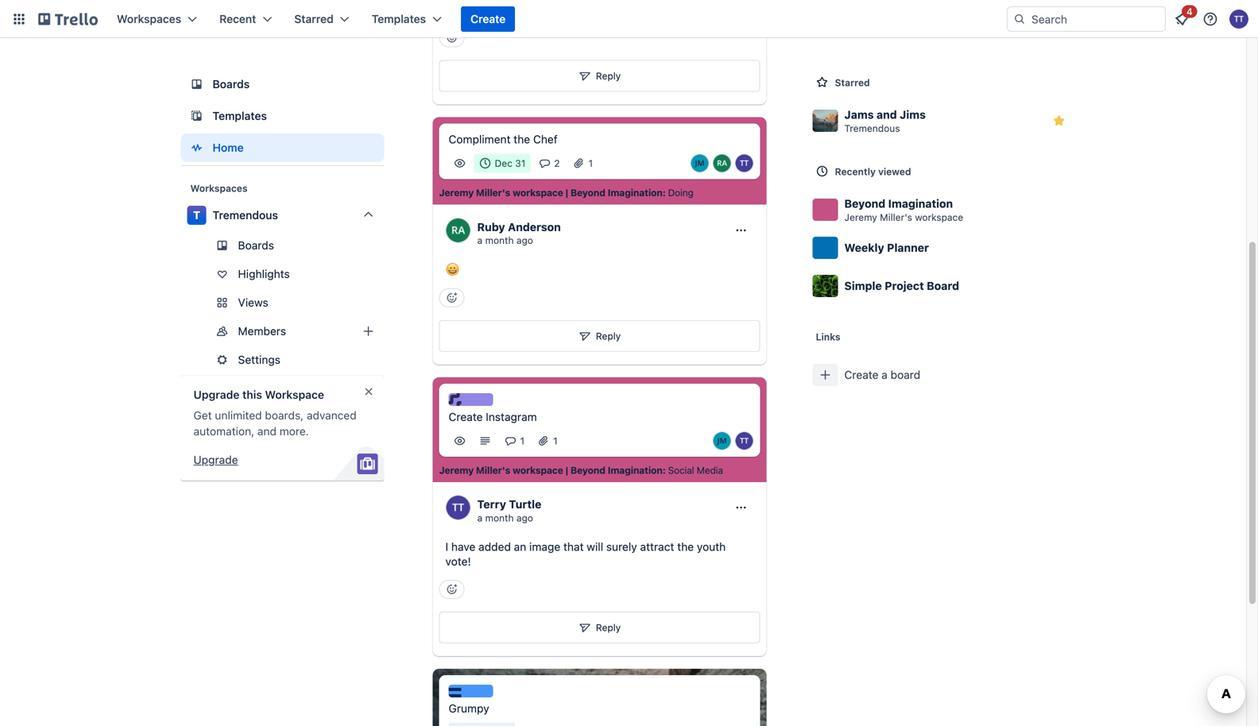Task type: locate. For each thing, give the bounding box(es) containing it.
0 horizontal spatial workspaces
[[117, 12, 181, 25]]

1 horizontal spatial the
[[678, 541, 694, 554]]

and left jims
[[877, 108, 897, 121]]

1 vertical spatial tremendous
[[213, 209, 278, 222]]

0 vertical spatial boards
[[213, 78, 250, 91]]

surely
[[607, 541, 638, 554]]

0 vertical spatial jeremy
[[439, 187, 474, 199]]

0 horizontal spatial and
[[258, 425, 277, 438]]

miller's inside beyond imagination jeremy miller's workspace
[[880, 212, 913, 223]]

1 vertical spatial and
[[258, 425, 277, 438]]

reply button for ruby anderson
[[439, 320, 761, 352]]

0 vertical spatial month
[[485, 235, 514, 246]]

viewed
[[879, 166, 912, 177]]

home link
[[181, 134, 384, 162]]

ago inside terry turtle a month ago
[[517, 513, 533, 524]]

1 for 1
[[554, 436, 558, 447]]

1 beyond imagination link from the top
[[571, 187, 663, 199]]

ago inside ruby anderson a month ago
[[517, 235, 533, 246]]

1 upgrade from the top
[[194, 388, 240, 402]]

the left chef
[[514, 133, 530, 146]]

and
[[877, 108, 897, 121], [258, 425, 277, 438]]

beyond for turtle
[[571, 465, 606, 476]]

jeremy down compliment
[[439, 187, 474, 199]]

0 vertical spatial workspaces
[[117, 12, 181, 25]]

imagination for turtle
[[608, 465, 663, 476]]

miller's for anderson
[[476, 187, 511, 199]]

create for create instagram
[[449, 411, 483, 424]]

tremendous down "jams"
[[845, 123, 901, 134]]

the
[[514, 133, 530, 146], [678, 541, 694, 554]]

1 vertical spatial the
[[678, 541, 694, 554]]

0 vertical spatial a
[[478, 235, 483, 246]]

Search field
[[1027, 7, 1166, 31]]

: left "doing"
[[663, 187, 666, 199]]

jeremy miller's workspace | beyond imagination : social media
[[439, 465, 724, 476]]

weekly planner
[[845, 241, 930, 254]]

tremendous right t
[[213, 209, 278, 222]]

1 vertical spatial miller's
[[880, 212, 913, 223]]

imagination left social
[[608, 465, 663, 476]]

grumpy link
[[439, 676, 761, 727]]

0 vertical spatial |
[[566, 187, 569, 199]]

2 vertical spatial reply button
[[439, 612, 761, 644]]

imagination down the viewed
[[889, 197, 954, 210]]

0 vertical spatial reply
[[596, 70, 621, 82]]

2 add reaction image from the top
[[439, 580, 465, 600]]

1
[[589, 158, 593, 169], [520, 436, 525, 447], [554, 436, 558, 447]]

imagination left "doing"
[[608, 187, 663, 199]]

create a board button
[[807, 356, 1079, 394]]

members
[[238, 325, 286, 338]]

ago
[[517, 235, 533, 246], [517, 513, 533, 524]]

1 boards link from the top
[[181, 70, 384, 99]]

0 vertical spatial templates
[[372, 12, 426, 25]]

workspaces button
[[107, 6, 207, 32]]

2 upgrade from the top
[[194, 454, 238, 467]]

starred right the recent popup button
[[294, 12, 334, 25]]

add reaction image down vote!
[[439, 580, 465, 600]]

create
[[471, 12, 506, 25], [845, 369, 879, 382], [449, 411, 483, 424]]

month down the ruby
[[485, 235, 514, 246]]

1 vertical spatial templates
[[213, 109, 267, 122]]

0 vertical spatial starred
[[294, 12, 334, 25]]

ruby anderson a month ago
[[478, 221, 561, 246]]

upgrade up get
[[194, 388, 240, 402]]

1 vertical spatial boards
[[238, 239, 274, 252]]

1 vertical spatial add reaction image
[[439, 580, 465, 600]]

ago down "turtle"
[[517, 513, 533, 524]]

templates right starred dropdown button
[[372, 12, 426, 25]]

a down terry
[[478, 513, 483, 524]]

add reaction image
[[439, 28, 465, 47]]

2 vertical spatial a
[[478, 513, 483, 524]]

:
[[663, 187, 666, 199], [663, 465, 666, 476]]

2 ago from the top
[[517, 513, 533, 524]]

2 month from the top
[[485, 513, 514, 524]]

workspace up weekly planner 'link'
[[916, 212, 964, 223]]

a left 'board'
[[882, 369, 888, 382]]

2 reply button from the top
[[439, 320, 761, 352]]

workspace for anderson
[[513, 187, 564, 199]]

1 vertical spatial :
[[663, 465, 666, 476]]

miller's
[[476, 187, 511, 199], [880, 212, 913, 223], [476, 465, 511, 476]]

month inside terry turtle a month ago
[[485, 513, 514, 524]]

0 vertical spatial create
[[471, 12, 506, 25]]

2 vertical spatial reply
[[596, 623, 621, 634]]

month for ruby
[[485, 235, 514, 246]]

a inside ruby anderson a month ago
[[478, 235, 483, 246]]

1 ago from the top
[[517, 235, 533, 246]]

1 | from the top
[[566, 187, 569, 199]]

3 reply from the top
[[596, 623, 621, 634]]

create inside the create button
[[471, 12, 506, 25]]

2 : from the top
[[663, 465, 666, 476]]

templates link
[[181, 102, 384, 130]]

views
[[238, 296, 268, 309]]

1 down instagram
[[520, 436, 525, 447]]

added
[[479, 541, 511, 554]]

1 vertical spatial reply button
[[439, 320, 761, 352]]

0 vertical spatial reply button
[[439, 60, 761, 92]]

create a board
[[845, 369, 921, 382]]

1 vertical spatial a
[[882, 369, 888, 382]]

1 month from the top
[[485, 235, 514, 246]]

workspaces
[[117, 12, 181, 25], [190, 183, 248, 194]]

workspace down the 31
[[513, 187, 564, 199]]

upgrade for upgrade
[[194, 454, 238, 467]]

a for ruby anderson
[[478, 235, 483, 246]]

templates up home at the left
[[213, 109, 267, 122]]

beyond for anderson
[[571, 187, 606, 199]]

ago for anderson
[[517, 235, 533, 246]]

month down terry
[[485, 513, 514, 524]]

miller's up terry
[[476, 465, 511, 476]]

boards
[[213, 78, 250, 91], [238, 239, 274, 252]]

the inside i have added an image that will surely attract the youth vote!
[[678, 541, 694, 554]]

the left youth
[[678, 541, 694, 554]]

boards up the highlights
[[238, 239, 274, 252]]

add reaction image for ruby
[[439, 288, 465, 308]]

upgrade down automation,
[[194, 454, 238, 467]]

a down the ruby
[[478, 235, 483, 246]]

miller's down dec
[[476, 187, 511, 199]]

0 horizontal spatial tremendous
[[213, 209, 278, 222]]

ago down anderson
[[517, 235, 533, 246]]

a
[[478, 235, 483, 246], [882, 369, 888, 382], [478, 513, 483, 524]]

a for terry turtle
[[478, 513, 483, 524]]

1 vertical spatial upgrade
[[194, 454, 238, 467]]

upgrade inside upgrade this workspace get unlimited boards, advanced automation, and more.
[[194, 388, 240, 402]]

2 vertical spatial miller's
[[476, 465, 511, 476]]

i
[[446, 541, 449, 554]]

miller's up weekly planner
[[880, 212, 913, 223]]

jeremy miller's workspace | beyond imagination : doing
[[439, 187, 694, 199]]

grinning image
[[446, 262, 460, 277]]

1 up "jeremy miller's workspace | beyond imagination : social media"
[[554, 436, 558, 447]]

recently viewed
[[835, 166, 912, 177]]

1 horizontal spatial workspaces
[[190, 183, 248, 194]]

turtle
[[509, 498, 542, 511]]

1 vertical spatial starred
[[835, 77, 871, 88]]

1 horizontal spatial templates
[[372, 12, 426, 25]]

boards link up 'highlights' link
[[181, 233, 384, 258]]

jeremy up weekly
[[845, 212, 878, 223]]

workspace
[[513, 187, 564, 199], [916, 212, 964, 223], [513, 465, 564, 476]]

2 | from the top
[[566, 465, 569, 476]]

beyond imagination link
[[571, 187, 663, 199], [571, 464, 663, 477]]

starred button
[[285, 6, 359, 32]]

reply button
[[439, 60, 761, 92], [439, 320, 761, 352], [439, 612, 761, 644]]

beyond inside beyond imagination jeremy miller's workspace
[[845, 197, 886, 210]]

beyond imagination link left social
[[571, 464, 663, 477]]

2 vertical spatial jeremy
[[439, 465, 474, 476]]

1 for 2
[[589, 158, 593, 169]]

beyond imagination link left "doing"
[[571, 187, 663, 199]]

starred inside dropdown button
[[294, 12, 334, 25]]

boards for templates
[[213, 78, 250, 91]]

1 vertical spatial jeremy
[[845, 212, 878, 223]]

reply for turtle
[[596, 623, 621, 634]]

1 vertical spatial ago
[[517, 513, 533, 524]]

beyond
[[571, 187, 606, 199], [845, 197, 886, 210], [571, 465, 606, 476]]

terry
[[478, 498, 506, 511]]

boards link for templates
[[181, 70, 384, 99]]

compliment the chef
[[449, 133, 558, 146]]

jeremy
[[439, 187, 474, 199], [845, 212, 878, 223], [439, 465, 474, 476]]

0 vertical spatial boards link
[[181, 70, 384, 99]]

1 horizontal spatial and
[[877, 108, 897, 121]]

t
[[193, 209, 200, 222]]

simple project board
[[845, 280, 960, 293]]

add reaction image
[[439, 288, 465, 308], [439, 580, 465, 600]]

upgrade
[[194, 388, 240, 402], [194, 454, 238, 467]]

create for create a board
[[845, 369, 879, 382]]

views link
[[181, 290, 384, 316]]

1 vertical spatial workspace
[[916, 212, 964, 223]]

0 vertical spatial workspace
[[513, 187, 564, 199]]

1 vertical spatial month
[[485, 513, 514, 524]]

1 vertical spatial beyond imagination link
[[571, 464, 663, 477]]

doing
[[668, 187, 694, 199]]

settings link
[[181, 348, 384, 373]]

imagination
[[608, 187, 663, 199], [889, 197, 954, 210], [608, 465, 663, 476]]

1 reply from the top
[[596, 70, 621, 82]]

1 vertical spatial |
[[566, 465, 569, 476]]

1 add reaction image from the top
[[439, 288, 465, 308]]

1 vertical spatial boards link
[[181, 233, 384, 258]]

0 vertical spatial beyond imagination link
[[571, 187, 663, 199]]

color: purple, title: none image
[[449, 394, 493, 406]]

2 vertical spatial workspace
[[513, 465, 564, 476]]

0 horizontal spatial the
[[514, 133, 530, 146]]

weekly planner link
[[807, 229, 1079, 267]]

month
[[485, 235, 514, 246], [485, 513, 514, 524]]

social
[[668, 465, 695, 476]]

open information menu image
[[1203, 11, 1219, 27]]

create for create
[[471, 12, 506, 25]]

highlights link
[[181, 262, 384, 287]]

|
[[566, 187, 569, 199], [566, 465, 569, 476]]

create instagram
[[449, 411, 537, 424]]

jams
[[845, 108, 874, 121]]

template board image
[[187, 107, 206, 126]]

and down boards,
[[258, 425, 277, 438]]

automation,
[[194, 425, 255, 438]]

2 reply from the top
[[596, 331, 621, 342]]

month for terry
[[485, 513, 514, 524]]

0 vertical spatial :
[[663, 187, 666, 199]]

boards,
[[265, 409, 304, 422]]

an
[[514, 541, 527, 554]]

dec 31
[[495, 158, 526, 169]]

create inside create a board button
[[845, 369, 879, 382]]

0 horizontal spatial 1
[[520, 436, 525, 447]]

add reaction image for terry
[[439, 580, 465, 600]]

boards link up templates link
[[181, 70, 384, 99]]

0 vertical spatial miller's
[[476, 187, 511, 199]]

1 : from the top
[[663, 187, 666, 199]]

add reaction image down the grinning icon
[[439, 288, 465, 308]]

starred up "jams"
[[835, 77, 871, 88]]

a inside terry turtle a month ago
[[478, 513, 483, 524]]

reply button for terry turtle
[[439, 612, 761, 644]]

1 horizontal spatial tremendous
[[845, 123, 901, 134]]

month inside ruby anderson a month ago
[[485, 235, 514, 246]]

0 horizontal spatial starred
[[294, 12, 334, 25]]

0 vertical spatial ago
[[517, 235, 533, 246]]

that
[[564, 541, 584, 554]]

workspaces inside dropdown button
[[117, 12, 181, 25]]

primary element
[[0, 0, 1259, 38]]

0 vertical spatial upgrade
[[194, 388, 240, 402]]

2 horizontal spatial 1
[[589, 158, 593, 169]]

2 vertical spatial create
[[449, 411, 483, 424]]

boards right the board icon
[[213, 78, 250, 91]]

workspace up "turtle"
[[513, 465, 564, 476]]

2 boards link from the top
[[181, 233, 384, 258]]

recently
[[835, 166, 876, 177]]

a inside button
[[882, 369, 888, 382]]

31
[[515, 158, 526, 169]]

jeremy down create instagram
[[439, 465, 474, 476]]

2
[[554, 158, 560, 169]]

back to home image
[[38, 6, 98, 32]]

simple project board link
[[807, 267, 1079, 305]]

reply
[[596, 70, 621, 82], [596, 331, 621, 342], [596, 623, 621, 634]]

1 vertical spatial reply
[[596, 331, 621, 342]]

1 vertical spatial create
[[845, 369, 879, 382]]

terry turtle (terryturtle) image
[[1230, 10, 1249, 29]]

3 reply button from the top
[[439, 612, 761, 644]]

0 vertical spatial and
[[877, 108, 897, 121]]

jims
[[900, 108, 926, 121]]

: left social
[[663, 465, 666, 476]]

highlights
[[238, 268, 290, 281]]

create button
[[461, 6, 515, 32]]

1 right 2
[[589, 158, 593, 169]]

2 beyond imagination link from the top
[[571, 464, 663, 477]]

simple
[[845, 280, 882, 293]]

1 horizontal spatial 1
[[554, 436, 558, 447]]

starred
[[294, 12, 334, 25], [835, 77, 871, 88]]

imagination for anderson
[[608, 187, 663, 199]]

0 vertical spatial tremendous
[[845, 123, 901, 134]]

0 vertical spatial add reaction image
[[439, 288, 465, 308]]



Task type: vqa. For each thing, say whether or not it's contained in the screenshot.
Virtual to the top
no



Task type: describe. For each thing, give the bounding box(es) containing it.
more.
[[280, 425, 309, 438]]

links
[[816, 332, 841, 343]]

boards for highlights
[[238, 239, 274, 252]]

image
[[530, 541, 561, 554]]

home image
[[187, 138, 206, 157]]

upgrade button
[[194, 452, 238, 468]]

imagination inside beyond imagination jeremy miller's workspace
[[889, 197, 954, 210]]

recent button
[[210, 6, 282, 32]]

this
[[242, 388, 262, 402]]

dec
[[495, 158, 513, 169]]

terry turtle a month ago
[[478, 498, 542, 524]]

upgrade for upgrade this workspace get unlimited boards, advanced automation, and more.
[[194, 388, 240, 402]]

and inside jams and jims tremendous
[[877, 108, 897, 121]]

0 horizontal spatial templates
[[213, 109, 267, 122]]

board
[[891, 369, 921, 382]]

jeremy for ruby anderson
[[439, 187, 474, 199]]

workspace
[[265, 388, 324, 402]]

: for terry turtle
[[663, 465, 666, 476]]

1 vertical spatial workspaces
[[190, 183, 248, 194]]

search image
[[1014, 13, 1027, 25]]

upgrade this workspace get unlimited boards, advanced automation, and more.
[[194, 388, 357, 438]]

settings
[[238, 353, 281, 367]]

1 horizontal spatial starred
[[835, 77, 871, 88]]

workspace for turtle
[[513, 465, 564, 476]]

home
[[213, 141, 244, 154]]

color: blue, title: none image
[[449, 686, 493, 698]]

youth
[[697, 541, 726, 554]]

tremendous inside jams and jims tremendous
[[845, 123, 901, 134]]

and inside upgrade this workspace get unlimited boards, advanced automation, and more.
[[258, 425, 277, 438]]

beyond imagination link for ruby anderson
[[571, 187, 663, 199]]

unlimited
[[215, 409, 262, 422]]

workspace inside beyond imagination jeremy miller's workspace
[[916, 212, 964, 223]]

jams and jims tremendous
[[845, 108, 926, 134]]

grumpy
[[449, 703, 490, 716]]

grumpy button
[[433, 670, 767, 727]]

jeremy for terry turtle
[[439, 465, 474, 476]]

recent
[[220, 12, 256, 25]]

ago for turtle
[[517, 513, 533, 524]]

will
[[587, 541, 604, 554]]

weekly
[[845, 241, 885, 254]]

miller's for turtle
[[476, 465, 511, 476]]

beyond imagination link for terry turtle
[[571, 464, 663, 477]]

board image
[[187, 75, 206, 94]]

1 reply button from the top
[[439, 60, 761, 92]]

members link
[[181, 319, 384, 344]]

attract
[[641, 541, 675, 554]]

instagram
[[486, 411, 537, 424]]

beyond imagination jeremy miller's workspace
[[845, 197, 964, 223]]

click to unstar jams and jims. it will be removed from your starred list. image
[[1052, 113, 1068, 129]]

anderson
[[508, 221, 561, 234]]

templates button
[[362, 6, 452, 32]]

add image
[[359, 322, 378, 341]]

boards link for highlights
[[181, 233, 384, 258]]

project
[[885, 280, 925, 293]]

compliment
[[449, 133, 511, 146]]

advanced
[[307, 409, 357, 422]]

| for turtle
[[566, 465, 569, 476]]

media
[[697, 465, 724, 476]]

vote!
[[446, 556, 471, 569]]

reply for anderson
[[596, 331, 621, 342]]

i have added an image that will surely attract the youth vote!
[[446, 541, 726, 569]]

4 notifications image
[[1173, 10, 1192, 29]]

| for anderson
[[566, 187, 569, 199]]

ruby
[[478, 221, 505, 234]]

get
[[194, 409, 212, 422]]

templates inside dropdown button
[[372, 12, 426, 25]]

planner
[[888, 241, 930, 254]]

0 vertical spatial the
[[514, 133, 530, 146]]

have
[[452, 541, 476, 554]]

board
[[927, 280, 960, 293]]

chef
[[533, 133, 558, 146]]

: for ruby anderson
[[663, 187, 666, 199]]

jeremy inside beyond imagination jeremy miller's workspace
[[845, 212, 878, 223]]



